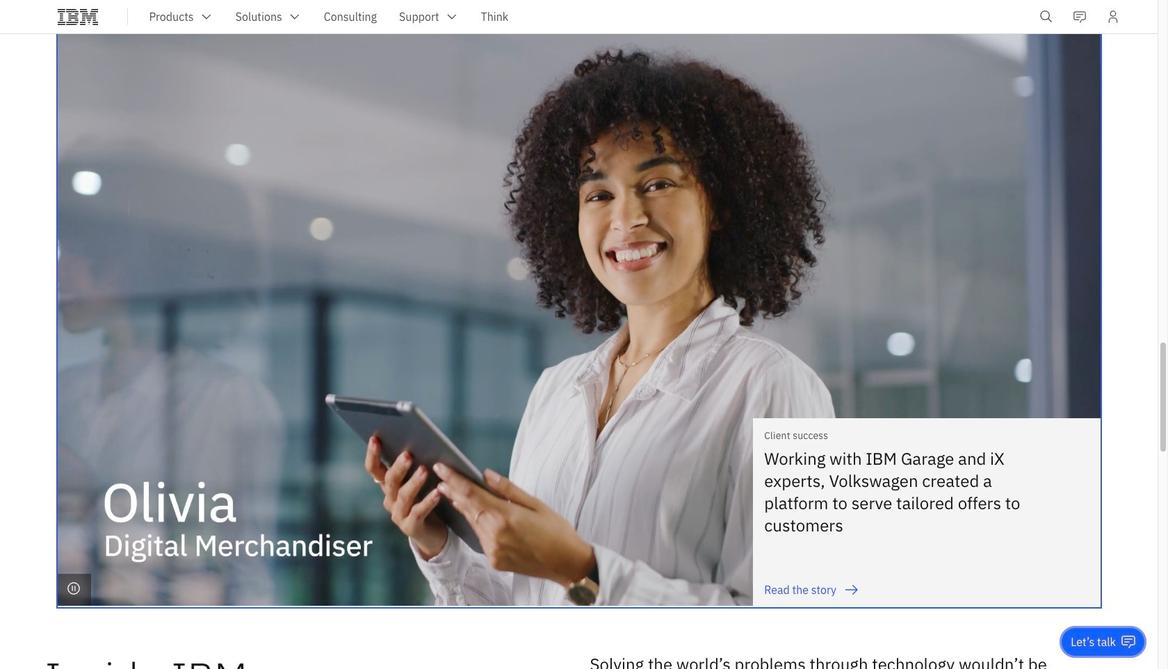Task type: describe. For each thing, give the bounding box(es) containing it.
let's talk element
[[1072, 635, 1117, 650]]



